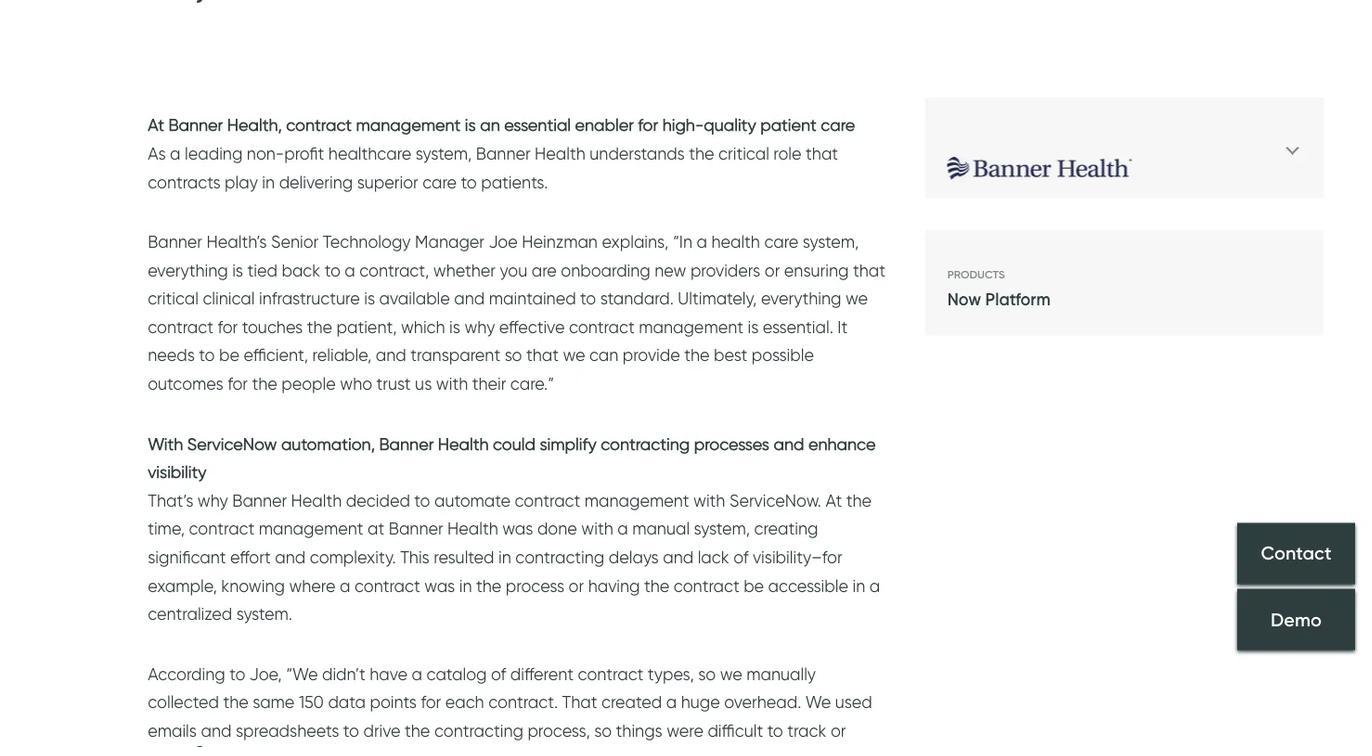 Task type: describe. For each thing, give the bounding box(es) containing it.
it
[[838, 317, 848, 337]]

health
[[712, 232, 760, 252]]

at inside with servicenow automation, banner health could simplify contracting processes and enhance visibility that's why banner health decided to automate contract management with servicenow. at the time, contract management at banner health was done with a manual system, creating significant effort and complexity. this resulted in contracting delays and lack of visibility–for example, knowing where a contract was in the process or having the contract be accessible in a centralized system.
[[826, 490, 842, 511]]

we
[[806, 692, 831, 713]]

to down "overhead."
[[768, 721, 783, 741]]

enhance
[[809, 434, 876, 454]]

manager
[[415, 232, 485, 252]]

their
[[472, 374, 506, 394]]

critical inside "at banner health, contract management is an essential enabler for high-quality patient care as a leading non-profit healthcare system, banner health understands the critical role that contracts play in delivering superior care to patients."
[[719, 143, 770, 164]]

and up the "where"
[[275, 547, 306, 568]]

demo
[[1271, 608, 1322, 631]]

is inside "at banner health, contract management is an essential enabler for high-quality patient care as a leading non-profit healthcare system, banner health understands the critical role that contracts play in delivering superior care to patients."
[[465, 115, 476, 135]]

for down clinical
[[218, 317, 238, 337]]

track
[[788, 721, 827, 741]]

1 vertical spatial contracting
[[516, 547, 605, 568]]

role
[[774, 143, 802, 164]]

why inside banner health's senior technology manager joe heinzman explains, "in a health care system, everything is tied back to a contract, whether you are onboarding new providers or ensuring that critical clinical infrastructure is available and maintained to standard. ultimately, everything we contract for touches the patient, which is why effective contract management is essential. it needs to be efficient, reliable, and transparent so that we can provide the best possible outcomes for the people who trust us with their care."
[[465, 317, 495, 337]]

have
[[370, 664, 408, 684]]

same
[[253, 692, 295, 713]]

delays
[[609, 547, 659, 568]]

in right resulted
[[499, 547, 511, 568]]

example,
[[148, 576, 217, 596]]

non-
[[247, 143, 284, 164]]

health's
[[207, 232, 267, 252]]

with
[[148, 434, 183, 454]]

0 vertical spatial contracting
[[601, 434, 690, 454]]

significant
[[148, 547, 226, 568]]

joe,
[[250, 664, 282, 684]]

essential.
[[763, 317, 834, 337]]

in inside "at banner health, contract management is an essential enabler for high-quality patient care as a leading non-profit healthcare system, banner health understands the critical role that contracts play in delivering superior care to patients."
[[262, 172, 275, 192]]

management inside "at banner health, contract management is an essential enabler for high-quality patient care as a leading non-profit healthcare system, banner health understands the critical role that contracts play in delivering superior care to patients."
[[356, 115, 461, 135]]

providers
[[691, 260, 761, 280]]

best
[[714, 345, 748, 366]]

transparent
[[411, 345, 501, 366]]

things
[[616, 721, 663, 741]]

banner up leading
[[168, 115, 223, 135]]

senior
[[271, 232, 319, 252]]

could
[[493, 434, 536, 454]]

management inside banner health's senior technology manager joe heinzman explains, "in a health care system, everything is tied back to a contract, whether you are onboarding new providers or ensuring that critical clinical infrastructure is available and maintained to standard. ultimately, everything we contract for touches the patient, which is why effective contract management is essential. it needs to be efficient, reliable, and transparent so that we can provide the best possible outcomes for the people who trust us with their care."
[[639, 317, 744, 337]]

new
[[655, 260, 687, 280]]

to inside with servicenow automation, banner health could simplify contracting processes and enhance visibility that's why banner health decided to automate contract management with servicenow. at the time, contract management at banner health was done with a manual system, creating significant effort and complexity. this resulted in contracting delays and lack of visibility–for example, knowing where a contract was in the process or having the contract be accessible in a centralized system.
[[414, 490, 430, 511]]

superior
[[357, 172, 418, 192]]

"we
[[286, 664, 318, 684]]

to inside "at banner health, contract management is an essential enabler for high-quality patient care as a leading non-profit healthcare system, banner health understands the critical role that contracts play in delivering superior care to patients."
[[461, 172, 477, 192]]

2 horizontal spatial with
[[694, 490, 726, 511]]

contract.
[[489, 692, 558, 713]]

contracts
[[148, 172, 221, 192]]

overhead.
[[724, 692, 802, 713]]

used
[[835, 692, 873, 713]]

processes
[[694, 434, 770, 454]]

0 horizontal spatial care
[[423, 172, 457, 192]]

and left enhance
[[774, 434, 805, 454]]

having
[[588, 576, 640, 596]]

efficient,
[[244, 345, 308, 366]]

emails
[[148, 721, 197, 741]]

be inside banner health's senior technology manager joe heinzman explains, "in a health care system, everything is tied back to a contract, whether you are onboarding new providers or ensuring that critical clinical infrastructure is available and maintained to standard. ultimately, everything we contract for touches the patient, which is why effective contract management is essential. it needs to be efficient, reliable, and transparent so that we can provide the best possible outcomes for the people who trust us with their care."
[[219, 345, 240, 366]]

according to joe, "we didn't have a catalog of different contract types, so we manually collected the same 150 data points for each contract. that created a huge overhead. we used emails and spreadsheets to drive the contracting process, so things were difficult to track 
[[148, 664, 877, 747]]

is left tied
[[232, 260, 243, 280]]

decided
[[346, 490, 410, 511]]

2 horizontal spatial that
[[853, 260, 886, 280]]

1 horizontal spatial was
[[503, 519, 533, 539]]

at inside "at banner health, contract management is an essential enabler for high-quality patient care as a leading non-profit healthcare system, banner health understands the critical role that contracts play in delivering superior care to patients."
[[148, 115, 164, 135]]

1 vertical spatial everything
[[761, 288, 842, 309]]

each
[[445, 692, 484, 713]]

patient,
[[337, 317, 397, 337]]

care inside banner health's senior technology manager joe heinzman explains, "in a health care system, everything is tied back to a contract, whether you are onboarding new providers or ensuring that critical clinical infrastructure is available and maintained to standard. ultimately, everything we contract for touches the patient, which is why effective contract management is essential. it needs to be efficient, reliable, and transparent so that we can provide the best possible outcomes for the people who trust us with their care."
[[765, 232, 799, 252]]

drive
[[363, 721, 401, 741]]

touches
[[242, 317, 303, 337]]

available
[[379, 288, 450, 309]]

servicenow.
[[730, 490, 822, 511]]

in down resulted
[[459, 576, 472, 596]]

management up complexity.
[[259, 519, 364, 539]]

products now platform
[[948, 268, 1051, 309]]

the down resulted
[[476, 576, 502, 596]]

to down 'onboarding'
[[580, 288, 596, 309]]

at banner health, contract management is an essential enabler for high-quality patient care as a leading non-profit healthcare system, banner health understands the critical role that contracts play in delivering superior care to patients.
[[148, 115, 855, 192]]

be inside with servicenow automation, banner health could simplify contracting processes and enhance visibility that's why banner health decided to automate contract management with servicenow. at the time, contract management at banner health was done with a manual system, creating significant effort and complexity. this resulted in contracting delays and lack of visibility–for example, knowing where a contract was in the process or having the contract be accessible in a centralized system.
[[744, 576, 764, 596]]

process
[[506, 576, 565, 596]]

of inside according to joe, "we didn't have a catalog of different contract types, so we manually collected the same 150 data points for each contract. that created a huge overhead. we used emails and spreadsheets to drive the contracting process, so things were difficult to track
[[491, 664, 506, 684]]

points
[[370, 692, 417, 713]]

now platform link
[[948, 285, 1051, 314]]

that inside "at banner health, contract management is an essential enabler for high-quality patient care as a leading non-profit healthcare system, banner health understands the critical role that contracts play in delivering superior care to patients."
[[806, 143, 839, 164]]

ultimately,
[[678, 288, 757, 309]]

is up patient,
[[364, 288, 375, 309]]

complexity.
[[310, 547, 396, 568]]

enabler
[[575, 115, 634, 135]]

1 horizontal spatial so
[[595, 721, 612, 741]]

heinzman
[[522, 232, 598, 252]]

effort
[[230, 547, 271, 568]]

can
[[590, 345, 619, 366]]

that
[[562, 692, 598, 713]]

2 vertical spatial that
[[526, 345, 559, 366]]

knowing
[[221, 576, 285, 596]]

where
[[289, 576, 336, 596]]

that's
[[148, 490, 193, 511]]

a down complexity.
[[340, 576, 350, 596]]

the down delays
[[644, 576, 670, 596]]

maintained
[[489, 288, 576, 309]]

a inside "at banner health, contract management is an essential enabler for high-quality patient care as a leading non-profit healthcare system, banner health understands the critical role that contracts play in delivering superior care to patients."
[[170, 143, 181, 164]]

lack
[[698, 547, 729, 568]]

for inside "at banner health, contract management is an essential enabler for high-quality patient care as a leading non-profit healthcare system, banner health understands the critical role that contracts play in delivering superior care to patients."
[[638, 115, 658, 135]]

trust
[[377, 374, 411, 394]]

a right have
[[412, 664, 423, 684]]

leading
[[185, 143, 243, 164]]

system.
[[236, 604, 292, 624]]

the down enhance
[[847, 490, 872, 511]]

manually
[[747, 664, 816, 684]]

health,
[[227, 115, 282, 135]]

tied
[[247, 260, 278, 280]]

according
[[148, 664, 225, 684]]

are
[[532, 260, 557, 280]]

centralized
[[148, 604, 232, 624]]

outcomes
[[148, 374, 223, 394]]

the inside "at banner health, contract management is an essential enabler for high-quality patient care as a leading non-profit healthcare system, banner health understands the critical role that contracts play in delivering superior care to patients."
[[689, 143, 715, 164]]

didn't
[[322, 664, 366, 684]]

at
[[368, 519, 385, 539]]

management up manual
[[585, 490, 689, 511]]

the left the same
[[223, 692, 249, 713]]

profit
[[284, 143, 324, 164]]

automation,
[[281, 434, 375, 454]]

you
[[500, 260, 528, 280]]

with inside banner health's senior technology manager joe heinzman explains, "in a health care system, everything is tied back to a contract, whether you are onboarding new providers or ensuring that critical clinical infrastructure is available and maintained to standard. ultimately, everything we contract for touches the patient, which is why effective contract management is essential. it needs to be efficient, reliable, and transparent so that we can provide the best possible outcomes for the people who trust us with their care."
[[436, 374, 468, 394]]

and inside according to joe, "we didn't have a catalog of different contract types, so we manually collected the same 150 data points for each contract. that created a huge overhead. we used emails and spreadsheets to drive the contracting process, so things were difficult to track
[[201, 721, 232, 741]]

demo link
[[1238, 589, 1356, 650]]

catalog
[[427, 664, 487, 684]]

the down infrastructure
[[307, 317, 332, 337]]



Task type: locate. For each thing, give the bounding box(es) containing it.
health down automate
[[448, 519, 498, 539]]

0 horizontal spatial at
[[148, 115, 164, 135]]

huge
[[681, 692, 720, 713]]

critical inside banner health's senior technology manager joe heinzman explains, "in a health care system, everything is tied back to a contract, whether you are onboarding new providers or ensuring that critical clinical infrastructure is available and maintained to standard. ultimately, everything we contract for touches the patient, which is why effective contract management is essential. it needs to be efficient, reliable, and transparent so that we can provide the best possible outcomes for the people who trust us with their care."
[[148, 288, 199, 309]]

contract down the lack
[[674, 576, 740, 596]]

contracting
[[601, 434, 690, 454], [516, 547, 605, 568], [434, 721, 524, 741]]

the down efficient,
[[252, 374, 277, 394]]

0 horizontal spatial was
[[424, 576, 455, 596]]

0 vertical spatial we
[[846, 288, 868, 309]]

to left joe, at the left of the page
[[230, 664, 245, 684]]

back
[[282, 260, 321, 280]]

an
[[480, 115, 500, 135]]

so inside banner health's senior technology manager joe heinzman explains, "in a health care system, everything is tied back to a contract, whether you are onboarding new providers or ensuring that critical clinical infrastructure is available and maintained to standard. ultimately, everything we contract for touches the patient, which is why effective contract management is essential. it needs to be efficient, reliable, and transparent so that we can provide the best possible outcomes for the people who trust us with their care."
[[505, 345, 522, 366]]

we up it
[[846, 288, 868, 309]]

with right us
[[436, 374, 468, 394]]

1 vertical spatial critical
[[148, 288, 199, 309]]

0 vertical spatial so
[[505, 345, 522, 366]]

why
[[465, 317, 495, 337], [198, 490, 228, 511]]

people
[[282, 374, 336, 394]]

0 vertical spatial everything
[[148, 260, 228, 280]]

management
[[356, 115, 461, 135], [639, 317, 744, 337], [585, 490, 689, 511], [259, 519, 364, 539]]

0 horizontal spatial everything
[[148, 260, 228, 280]]

0 vertical spatial that
[[806, 143, 839, 164]]

time,
[[148, 519, 185, 539]]

to right "decided"
[[414, 490, 430, 511]]

delivering
[[279, 172, 353, 192]]

system,
[[416, 143, 472, 164], [803, 232, 859, 252], [694, 519, 750, 539]]

at down enhance
[[826, 490, 842, 511]]

0 horizontal spatial why
[[198, 490, 228, 511]]

care up ensuring at the right of page
[[765, 232, 799, 252]]

1 vertical spatial we
[[563, 345, 585, 366]]

1 horizontal spatial with
[[582, 519, 613, 539]]

be
[[219, 345, 240, 366], [744, 576, 764, 596]]

that
[[806, 143, 839, 164], [853, 260, 886, 280], [526, 345, 559, 366]]

of up "contract."
[[491, 664, 506, 684]]

1 vertical spatial of
[[491, 664, 506, 684]]

which
[[401, 317, 445, 337]]

visibility–for
[[753, 547, 843, 568]]

in right accessible at right bottom
[[853, 576, 866, 596]]

difficult
[[708, 721, 763, 741]]

a right "in
[[697, 232, 707, 252]]

1 horizontal spatial care
[[765, 232, 799, 252]]

for down efficient,
[[228, 374, 248, 394]]

care."
[[511, 374, 554, 394]]

0 vertical spatial at
[[148, 115, 164, 135]]

so left things
[[595, 721, 612, 741]]

contract down "this"
[[355, 576, 420, 596]]

who
[[340, 374, 372, 394]]

to left patients.
[[461, 172, 477, 192]]

everything up "essential."
[[761, 288, 842, 309]]

of inside with servicenow automation, banner health could simplify contracting processes and enhance visibility that's why banner health decided to automate contract management with servicenow. at the time, contract management at banner health was done with a manual system, creating significant effort and complexity. this resulted in contracting delays and lack of visibility–for example, knowing where a contract was in the process or having the contract be accessible in a centralized system.
[[734, 547, 749, 568]]

0 horizontal spatial so
[[505, 345, 522, 366]]

1 horizontal spatial why
[[465, 317, 495, 337]]

done
[[538, 519, 577, 539]]

visibility
[[148, 462, 207, 482]]

system, inside banner health's senior technology manager joe heinzman explains, "in a health care system, everything is tied back to a contract, whether you are onboarding new providers or ensuring that critical clinical infrastructure is available and maintained to standard. ultimately, everything we contract for touches the patient, which is why effective contract management is essential. it needs to be efficient, reliable, and transparent so that we can provide the best possible outcomes for the people who trust us with their care."
[[803, 232, 859, 252]]

0 vertical spatial be
[[219, 345, 240, 366]]

contact link
[[1238, 523, 1356, 585]]

1 vertical spatial with
[[694, 490, 726, 511]]

was left done
[[503, 519, 533, 539]]

patient
[[761, 115, 817, 135]]

health left could
[[438, 434, 489, 454]]

and down collected
[[201, 721, 232, 741]]

is up possible
[[748, 317, 759, 337]]

is left an
[[465, 115, 476, 135]]

0 vertical spatial of
[[734, 547, 749, 568]]

for inside according to joe, "we didn't have a catalog of different contract types, so we manually collected the same 150 data points for each contract. that created a huge overhead. we used emails and spreadsheets to drive the contracting process, so things were difficult to track
[[421, 692, 441, 713]]

2 vertical spatial system,
[[694, 519, 750, 539]]

0 vertical spatial why
[[465, 317, 495, 337]]

1 vertical spatial or
[[569, 576, 584, 596]]

or left having
[[569, 576, 584, 596]]

1 vertical spatial at
[[826, 490, 842, 511]]

0 horizontal spatial critical
[[148, 288, 199, 309]]

to down data
[[343, 721, 359, 741]]

or left ensuring at the right of page
[[765, 260, 780, 280]]

or inside banner health's senior technology manager joe heinzman explains, "in a health care system, everything is tied back to a contract, whether you are onboarding new providers or ensuring that critical clinical infrastructure is available and maintained to standard. ultimately, everything we contract for touches the patient, which is why effective contract management is essential. it needs to be efficient, reliable, and transparent so that we can provide the best possible outcomes for the people who trust us with their care."
[[765, 260, 780, 280]]

and
[[454, 288, 485, 309], [376, 345, 406, 366], [774, 434, 805, 454], [275, 547, 306, 568], [663, 547, 694, 568], [201, 721, 232, 741]]

of
[[734, 547, 749, 568], [491, 664, 506, 684]]

contracting inside according to joe, "we didn't have a catalog of different contract types, so we manually collected the same 150 data points for each contract. that created a huge overhead. we used emails and spreadsheets to drive the contracting process, so things were difficult to track
[[434, 721, 524, 741]]

and up trust
[[376, 345, 406, 366]]

whether
[[433, 260, 496, 280]]

we up huge
[[720, 664, 743, 684]]

patients.
[[481, 172, 548, 192]]

contract up done
[[515, 490, 581, 511]]

banner up patients.
[[476, 143, 531, 164]]

a down the technology
[[345, 260, 355, 280]]

or inside with servicenow automation, banner health could simplify contracting processes and enhance visibility that's why banner health decided to automate contract management with servicenow. at the time, contract management at banner health was done with a manual system, creating significant effort and complexity. this resulted in contracting delays and lack of visibility–for example, knowing where a contract was in the process or having the contract be accessible in a centralized system.
[[569, 576, 584, 596]]

contract up profit
[[286, 115, 352, 135]]

why inside with servicenow automation, banner health could simplify contracting processes and enhance visibility that's why banner health decided to automate contract management with servicenow. at the time, contract management at banner health was done with a manual system, creating significant effort and complexity. this resulted in contracting delays and lack of visibility–for example, knowing where a contract was in the process or having the contract be accessible in a centralized system.
[[198, 490, 228, 511]]

of right the lack
[[734, 547, 749, 568]]

contract up the "created"
[[578, 664, 644, 684]]

1 horizontal spatial critical
[[719, 143, 770, 164]]

2 horizontal spatial we
[[846, 288, 868, 309]]

0 horizontal spatial system,
[[416, 143, 472, 164]]

system, up superior
[[416, 143, 472, 164]]

contracting down each
[[434, 721, 524, 741]]

system, up ensuring at the right of page
[[803, 232, 859, 252]]

2 vertical spatial contracting
[[434, 721, 524, 741]]

critical down quality
[[719, 143, 770, 164]]

1 horizontal spatial at
[[826, 490, 842, 511]]

so
[[505, 345, 522, 366], [699, 664, 716, 684], [595, 721, 612, 741]]

with right done
[[582, 519, 613, 539]]

different
[[511, 664, 574, 684]]

1 vertical spatial that
[[853, 260, 886, 280]]

why right that's
[[198, 490, 228, 511]]

with up the lack
[[694, 490, 726, 511]]

health inside "at banner health, contract management is an essential enabler for high-quality patient care as a leading non-profit healthcare system, banner health understands the critical role that contracts play in delivering superior care to patients."
[[535, 143, 586, 164]]

2 vertical spatial with
[[582, 519, 613, 539]]

care right superior
[[423, 172, 457, 192]]

everything up clinical
[[148, 260, 228, 280]]

contract
[[286, 115, 352, 135], [148, 317, 214, 337], [569, 317, 635, 337], [515, 490, 581, 511], [189, 519, 255, 539], [355, 576, 420, 596], [674, 576, 740, 596], [578, 664, 644, 684]]

standard.
[[601, 288, 674, 309]]

system, inside with servicenow automation, banner health could simplify contracting processes and enhance visibility that's why banner health decided to automate contract management with servicenow. at the time, contract management at banner health was done with a manual system, creating significant effort and complexity. this resulted in contracting delays and lack of visibility–for example, knowing where a contract was in the process or having the contract be accessible in a centralized system.
[[694, 519, 750, 539]]

that right role
[[806, 143, 839, 164]]

we inside according to joe, "we didn't have a catalog of different contract types, so we manually collected the same 150 data points for each contract. that created a huge overhead. we used emails and spreadsheets to drive the contracting process, so things were difficult to track
[[720, 664, 743, 684]]

reliable,
[[313, 345, 372, 366]]

or
[[765, 260, 780, 280], [569, 576, 584, 596]]

health down automation, in the left bottom of the page
[[291, 490, 342, 511]]

management up healthcare
[[356, 115, 461, 135]]

1 vertical spatial so
[[699, 664, 716, 684]]

were
[[667, 721, 704, 741]]

2 horizontal spatial care
[[821, 115, 855, 135]]

process,
[[528, 721, 590, 741]]

1 vertical spatial system,
[[803, 232, 859, 252]]

system, inside "at banner health, contract management is an essential enabler for high-quality patient care as a leading non-profit healthcare system, banner health understands the critical role that contracts play in delivering superior care to patients."
[[416, 143, 472, 164]]

contract up needs
[[148, 317, 214, 337]]

1 horizontal spatial of
[[734, 547, 749, 568]]

1 horizontal spatial that
[[806, 143, 839, 164]]

contract up can
[[569, 317, 635, 337]]

data
[[328, 692, 366, 713]]

2 vertical spatial so
[[595, 721, 612, 741]]

healthcare
[[329, 143, 412, 164]]

and down whether
[[454, 288, 485, 309]]

for up 'understands'
[[638, 115, 658, 135]]

0 horizontal spatial with
[[436, 374, 468, 394]]

banner health's senior technology manager joe heinzman explains, "in a health care system, everything is tied back to a contract, whether you are onboarding new providers or ensuring that critical clinical infrastructure is available and maintained to standard. ultimately, everything we contract for touches the patient, which is why effective contract management is essential. it needs to be efficient, reliable, and transparent so that we can provide the best possible outcomes for the people who trust us with their care."
[[148, 232, 886, 394]]

0 horizontal spatial be
[[219, 345, 240, 366]]

system, up the lack
[[694, 519, 750, 539]]

contract inside according to joe, "we didn't have a catalog of different contract types, so we manually collected the same 150 data points for each contract. that created a huge overhead. we used emails and spreadsheets to drive the contracting process, so things were difficult to track
[[578, 664, 644, 684]]

provide
[[623, 345, 680, 366]]

in right "play"
[[262, 172, 275, 192]]

simplify
[[540, 434, 597, 454]]

banner up "this"
[[389, 519, 443, 539]]

1 vertical spatial was
[[424, 576, 455, 596]]

1 vertical spatial care
[[423, 172, 457, 192]]

banner inside banner health's senior technology manager joe heinzman explains, "in a health care system, everything is tied back to a contract, whether you are onboarding new providers or ensuring that critical clinical infrastructure is available and maintained to standard. ultimately, everything we contract for touches the patient, which is why effective contract management is essential. it needs to be efficient, reliable, and transparent so that we can provide the best possible outcomes for the people who trust us with their care."
[[148, 232, 202, 252]]

banner down "contracts"
[[148, 232, 202, 252]]

in
[[262, 172, 275, 192], [499, 547, 511, 568], [459, 576, 472, 596], [853, 576, 866, 596]]

at
[[148, 115, 164, 135], [826, 490, 842, 511]]

that right ensuring at the right of page
[[853, 260, 886, 280]]

that up care."
[[526, 345, 559, 366]]

1 horizontal spatial or
[[765, 260, 780, 280]]

1 horizontal spatial everything
[[761, 288, 842, 309]]

the down high-
[[689, 143, 715, 164]]

care right patient
[[821, 115, 855, 135]]

the right drive
[[405, 721, 430, 741]]

essential
[[504, 115, 571, 135]]

everything
[[148, 260, 228, 280], [761, 288, 842, 309]]

1 vertical spatial be
[[744, 576, 764, 596]]

contract,
[[360, 260, 429, 280]]

manual
[[632, 519, 690, 539]]

for left each
[[421, 692, 441, 713]]

2 horizontal spatial system,
[[803, 232, 859, 252]]

us
[[415, 374, 432, 394]]

was down resulted
[[424, 576, 455, 596]]

with
[[436, 374, 468, 394], [694, 490, 726, 511], [582, 519, 613, 539]]

management down ultimately,
[[639, 317, 744, 337]]

150
[[299, 692, 324, 713]]

2 horizontal spatial so
[[699, 664, 716, 684]]

resulted
[[434, 547, 494, 568]]

the
[[689, 143, 715, 164], [307, 317, 332, 337], [685, 345, 710, 366], [252, 374, 277, 394], [847, 490, 872, 511], [476, 576, 502, 596], [644, 576, 670, 596], [223, 692, 249, 713], [405, 721, 430, 741]]

0 horizontal spatial that
[[526, 345, 559, 366]]

collected
[[148, 692, 219, 713]]

0 horizontal spatial of
[[491, 664, 506, 684]]

1 horizontal spatial be
[[744, 576, 764, 596]]

1 horizontal spatial we
[[720, 664, 743, 684]]

0 vertical spatial or
[[765, 260, 780, 280]]

1 horizontal spatial system,
[[694, 519, 750, 539]]

"in
[[673, 232, 693, 252]]

we
[[846, 288, 868, 309], [563, 345, 585, 366], [720, 664, 743, 684]]

0 vertical spatial with
[[436, 374, 468, 394]]

banner up effort
[[232, 490, 287, 511]]

be left efficient,
[[219, 345, 240, 366]]

at up as
[[148, 115, 164, 135]]

0 vertical spatial care
[[821, 115, 855, 135]]

to up outcomes
[[199, 345, 215, 366]]

we left can
[[563, 345, 585, 366]]

health down essential
[[535, 143, 586, 164]]

0 horizontal spatial or
[[569, 576, 584, 596]]

a down types,
[[666, 692, 677, 713]]

and down manual
[[663, 547, 694, 568]]

play
[[225, 172, 258, 192]]

so down the effective
[[505, 345, 522, 366]]

a right accessible at right bottom
[[870, 576, 880, 596]]

is up transparent at the top left
[[449, 317, 461, 337]]

be down visibility–for
[[744, 576, 764, 596]]

1 vertical spatial why
[[198, 490, 228, 511]]

0 vertical spatial was
[[503, 519, 533, 539]]

clinical
[[203, 288, 255, 309]]

automate
[[435, 490, 511, 511]]

onboarding
[[561, 260, 651, 280]]

to right back in the left of the page
[[325, 260, 341, 280]]

contract inside "at banner health, contract management is an essential enabler for high-quality patient care as a leading non-profit healthcare system, banner health understands the critical role that contracts play in delivering superior care to patients."
[[286, 115, 352, 135]]

0 vertical spatial system,
[[416, 143, 472, 164]]

servicenow
[[187, 434, 277, 454]]

contract up effort
[[189, 519, 255, 539]]

2 vertical spatial we
[[720, 664, 743, 684]]

a up delays
[[618, 519, 628, 539]]

infrastructure
[[259, 288, 360, 309]]

with servicenow automation, banner health could simplify contracting processes and enhance visibility that's why banner health decided to automate contract management with servicenow. at the time, contract management at banner health was done with a manual system, creating significant effort and complexity. this resulted in contracting delays and lack of visibility–for example, knowing where a contract was in the process or having the contract be accessible in a centralized system.
[[148, 434, 880, 624]]

health
[[535, 143, 586, 164], [438, 434, 489, 454], [291, 490, 342, 511], [448, 519, 498, 539]]

0 horizontal spatial we
[[563, 345, 585, 366]]

spreadsheets
[[236, 721, 339, 741]]

is
[[465, 115, 476, 135], [232, 260, 243, 280], [364, 288, 375, 309], [449, 317, 461, 337], [748, 317, 759, 337]]

created
[[602, 692, 662, 713]]

0 vertical spatial critical
[[719, 143, 770, 164]]

why up transparent at the top left
[[465, 317, 495, 337]]

so up huge
[[699, 664, 716, 684]]

a right as
[[170, 143, 181, 164]]

banner down trust
[[379, 434, 434, 454]]

contracting down done
[[516, 547, 605, 568]]

2 vertical spatial care
[[765, 232, 799, 252]]

was
[[503, 519, 533, 539], [424, 576, 455, 596]]

the left the best
[[685, 345, 710, 366]]

critical left clinical
[[148, 288, 199, 309]]



Task type: vqa. For each thing, say whether or not it's contained in the screenshot.
the middle the contracting
yes



